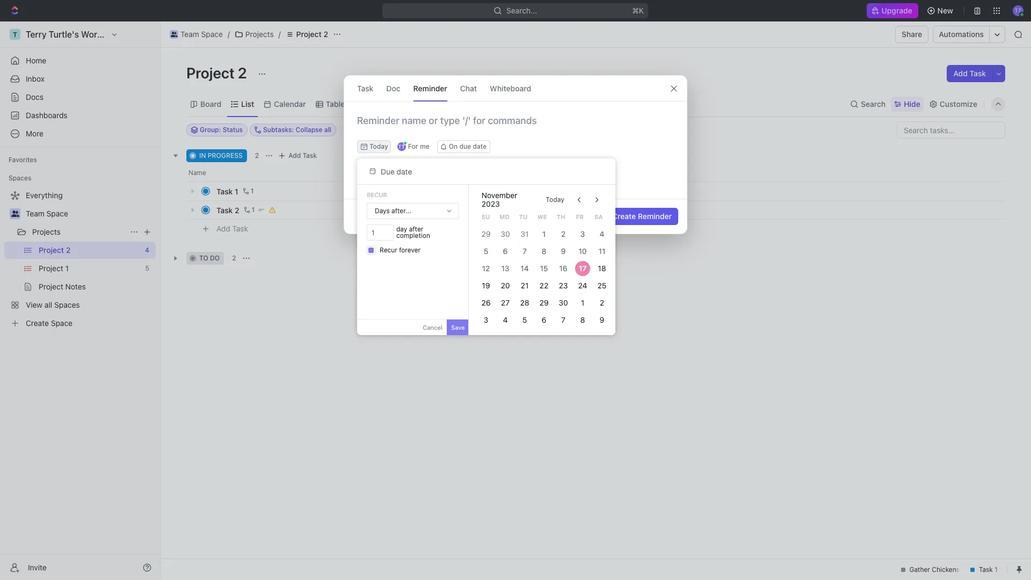 Task type: describe. For each thing, give the bounding box(es) containing it.
progress
[[208, 151, 243, 160]]

24
[[578, 281, 587, 290]]

18
[[598, 264, 606, 273]]

0 vertical spatial team space link
[[167, 28, 226, 41]]

16
[[559, 264, 567, 273]]

0 vertical spatial 9
[[561, 247, 566, 256]]

1 button for 2
[[241, 205, 256, 215]]

we
[[537, 213, 547, 220]]

create
[[612, 212, 636, 221]]

⌘k
[[633, 6, 644, 15]]

calendar link
[[272, 96, 306, 111]]

dashboards
[[26, 111, 67, 120]]

1 down we
[[542, 229, 546, 238]]

today button
[[357, 140, 391, 153]]

12
[[482, 264, 490, 273]]

user group image
[[11, 211, 19, 217]]

automations
[[939, 30, 984, 39]]

november
[[482, 191, 517, 200]]

inbox
[[26, 74, 45, 83]]

forever
[[399, 246, 421, 254]]

customize button
[[926, 96, 981, 111]]

1 horizontal spatial projects link
[[232, 28, 276, 41]]

Reminder na﻿me or type '/' for commands text field
[[344, 114, 687, 140]]

user group image
[[171, 32, 177, 37]]

assignees button
[[434, 124, 484, 136]]

doc
[[386, 84, 400, 93]]

customize
[[940, 99, 978, 108]]

task inside dialog
[[357, 84, 374, 93]]

0 vertical spatial 4
[[600, 229, 604, 238]]

whiteboard
[[490, 84, 531, 93]]

doc button
[[386, 76, 400, 101]]

14
[[521, 264, 529, 273]]

0 vertical spatial 7
[[523, 247, 527, 256]]

new button
[[923, 2, 960, 19]]

2023
[[482, 199, 500, 208]]

spaces
[[9, 174, 31, 182]]

after...
[[392, 207, 411, 215]]

home link
[[4, 52, 156, 69]]

docs link
[[4, 89, 156, 106]]

1 vertical spatial 4
[[503, 315, 508, 324]]

2 vertical spatial add task button
[[212, 222, 252, 235]]

1 vertical spatial 7
[[561, 315, 565, 324]]

day
[[396, 225, 407, 233]]

favorites
[[9, 156, 37, 164]]

project 2 link
[[283, 28, 331, 41]]

calendar
[[274, 99, 306, 108]]

22
[[540, 281, 548, 290]]

sidebar navigation
[[0, 21, 161, 580]]

15
[[540, 264, 548, 273]]

31
[[521, 229, 529, 238]]

today button
[[539, 191, 571, 208]]

1 vertical spatial project 2
[[186, 64, 250, 82]]

17
[[579, 264, 587, 273]]

task button
[[357, 76, 374, 101]]

0 vertical spatial 29
[[481, 229, 491, 238]]

13
[[501, 264, 509, 273]]

assignees
[[448, 126, 479, 134]]

completion
[[396, 232, 430, 240]]

save
[[451, 324, 465, 331]]

1 right task 2
[[252, 206, 255, 214]]

su
[[481, 213, 490, 220]]

add for the bottommost add task button
[[216, 224, 230, 233]]

table
[[326, 99, 345, 108]]

new
[[938, 6, 953, 15]]

invite
[[28, 563, 47, 572]]

share
[[902, 30, 922, 39]]

do
[[210, 254, 220, 262]]

cancel
[[423, 324, 443, 331]]

1 vertical spatial 5
[[522, 315, 527, 324]]

1 horizontal spatial project 2
[[296, 30, 328, 39]]

task 2
[[216, 205, 239, 215]]

2 horizontal spatial add task
[[954, 69, 986, 78]]

21
[[521, 281, 529, 290]]

to
[[199, 254, 208, 262]]

th
[[557, 213, 565, 220]]

fr
[[576, 213, 584, 220]]

recur for recur forever
[[380, 246, 397, 254]]

mo
[[500, 213, 510, 220]]

project inside project 2 link
[[296, 30, 322, 39]]

1 horizontal spatial add
[[289, 151, 301, 160]]

0 horizontal spatial reminder
[[413, 84, 447, 93]]

hide button
[[891, 96, 924, 111]]

1 button for 1
[[240, 186, 255, 197]]

Due date text field
[[381, 167, 470, 176]]

gantt link
[[363, 96, 385, 111]]

2 / from the left
[[279, 30, 281, 39]]

0 vertical spatial 3
[[580, 229, 585, 238]]

11
[[599, 247, 605, 256]]

26
[[481, 298, 491, 307]]

1 right task 1
[[251, 187, 254, 195]]

upgrade link
[[867, 3, 918, 18]]

1 up task 2
[[235, 187, 238, 196]]

dashboards link
[[4, 107, 156, 124]]

favorites button
[[4, 154, 41, 167]]

to do
[[199, 254, 220, 262]]

days after...
[[375, 207, 411, 215]]

list
[[241, 99, 254, 108]]

Search tasks... text field
[[898, 122, 1005, 138]]



Task type: vqa. For each thing, say whether or not it's contained in the screenshot.
&
no



Task type: locate. For each thing, give the bounding box(es) containing it.
space inside tree
[[47, 209, 68, 218]]

search button
[[847, 96, 889, 111]]

1 vertical spatial team
[[26, 209, 44, 218]]

projects link inside tree
[[32, 223, 126, 241]]

1 horizontal spatial 9
[[600, 315, 604, 324]]

0 horizontal spatial team space
[[26, 209, 68, 218]]

reminder button
[[413, 76, 447, 101]]

0 vertical spatial 1 button
[[240, 186, 255, 197]]

reminder inside button
[[638, 212, 672, 221]]

1 vertical spatial 8
[[580, 315, 585, 324]]

1 vertical spatial 29
[[539, 298, 549, 307]]

1 horizontal spatial 4
[[600, 229, 604, 238]]

create reminder
[[612, 212, 672, 221]]

1 horizontal spatial project
[[296, 30, 322, 39]]

1 horizontal spatial 6
[[542, 315, 546, 324]]

None field
[[367, 225, 394, 241]]

0 horizontal spatial add
[[216, 224, 230, 233]]

dialog containing task
[[344, 75, 688, 234]]

1
[[235, 187, 238, 196], [251, 187, 254, 195], [252, 206, 255, 214], [542, 229, 546, 238], [581, 298, 584, 307]]

today down gantt link
[[370, 142, 388, 150]]

inbox link
[[4, 70, 156, 88]]

0 vertical spatial team
[[180, 30, 199, 39]]

2 horizontal spatial add task button
[[947, 65, 993, 82]]

today up th
[[546, 196, 565, 204]]

create reminder button
[[606, 208, 678, 225]]

28
[[520, 298, 529, 307]]

team inside tree
[[26, 209, 44, 218]]

add down task 2
[[216, 224, 230, 233]]

space right user group image
[[201, 30, 223, 39]]

0 vertical spatial add task button
[[947, 65, 993, 82]]

0 horizontal spatial project 2
[[186, 64, 250, 82]]

1 horizontal spatial team
[[180, 30, 199, 39]]

1 horizontal spatial 3
[[580, 229, 585, 238]]

1 horizontal spatial 5
[[522, 315, 527, 324]]

0 vertical spatial add task
[[954, 69, 986, 78]]

whiteboard button
[[490, 76, 531, 101]]

5 down 28
[[522, 315, 527, 324]]

1 vertical spatial add task
[[289, 151, 317, 160]]

1 horizontal spatial add task
[[289, 151, 317, 160]]

automations button
[[934, 26, 989, 42]]

recur for recur
[[367, 191, 387, 198]]

1 vertical spatial space
[[47, 209, 68, 218]]

add task button down task 2
[[212, 222, 252, 235]]

add task
[[954, 69, 986, 78], [289, 151, 317, 160], [216, 224, 248, 233]]

1 vertical spatial 6
[[542, 315, 546, 324]]

1 horizontal spatial 29
[[539, 298, 549, 307]]

5 up 12
[[484, 247, 488, 256]]

task 1
[[216, 187, 238, 196]]

team space inside tree
[[26, 209, 68, 218]]

tree containing team space
[[4, 187, 156, 332]]

1 vertical spatial add
[[289, 151, 301, 160]]

1 vertical spatial reminder
[[638, 212, 672, 221]]

chat button
[[460, 76, 477, 101]]

project 2
[[296, 30, 328, 39], [186, 64, 250, 82]]

today
[[370, 142, 388, 150], [546, 196, 565, 204]]

day after completion
[[396, 225, 430, 240]]

add down calendar link
[[289, 151, 301, 160]]

search...
[[507, 6, 537, 15]]

27
[[501, 298, 510, 307]]

7 up '14'
[[523, 247, 527, 256]]

7
[[523, 247, 527, 256], [561, 315, 565, 324]]

0 vertical spatial 5
[[484, 247, 488, 256]]

november 2023
[[482, 191, 517, 208]]

reminder
[[413, 84, 447, 93], [638, 212, 672, 221]]

search
[[861, 99, 886, 108]]

1 horizontal spatial team space link
[[167, 28, 226, 41]]

2 horizontal spatial add
[[954, 69, 968, 78]]

2 vertical spatial add
[[216, 224, 230, 233]]

0 horizontal spatial 6
[[503, 247, 508, 256]]

add task down calendar at the left top of page
[[289, 151, 317, 160]]

0 vertical spatial space
[[201, 30, 223, 39]]

0 horizontal spatial add task
[[216, 224, 248, 233]]

6
[[503, 247, 508, 256], [542, 315, 546, 324]]

table link
[[324, 96, 345, 111]]

1 horizontal spatial add task button
[[276, 149, 321, 162]]

10
[[579, 247, 587, 256]]

23
[[559, 281, 568, 290]]

1 vertical spatial projects
[[32, 227, 61, 236]]

0 vertical spatial team space
[[180, 30, 223, 39]]

recur
[[367, 191, 387, 198], [380, 246, 397, 254]]

sa
[[595, 213, 603, 220]]

0 vertical spatial add
[[954, 69, 968, 78]]

0 horizontal spatial 29
[[481, 229, 491, 238]]

today inside today button
[[546, 196, 565, 204]]

task
[[970, 69, 986, 78], [357, 84, 374, 93], [303, 151, 317, 160], [216, 187, 233, 196], [216, 205, 233, 215], [232, 224, 248, 233]]

hide
[[904, 99, 921, 108]]

20
[[501, 281, 510, 290]]

0 horizontal spatial projects
[[32, 227, 61, 236]]

add task up customize
[[954, 69, 986, 78]]

1 vertical spatial 1 button
[[241, 205, 256, 215]]

team space
[[180, 30, 223, 39], [26, 209, 68, 218]]

1 vertical spatial add task button
[[276, 149, 321, 162]]

dialog
[[344, 75, 688, 234]]

gantt
[[365, 99, 385, 108]]

team space right user group icon
[[26, 209, 68, 218]]

0 horizontal spatial team space link
[[26, 205, 154, 222]]

5
[[484, 247, 488, 256], [522, 315, 527, 324]]

2 vertical spatial add task
[[216, 224, 248, 233]]

space right user group icon
[[47, 209, 68, 218]]

1 vertical spatial today
[[546, 196, 565, 204]]

team space link
[[167, 28, 226, 41], [26, 205, 154, 222]]

share button
[[895, 26, 929, 43]]

4 up 11
[[600, 229, 604, 238]]

add
[[954, 69, 968, 78], [289, 151, 301, 160], [216, 224, 230, 233]]

reminder right doc
[[413, 84, 447, 93]]

tu
[[519, 213, 528, 220]]

1 vertical spatial 3
[[484, 315, 488, 324]]

1 vertical spatial team space
[[26, 209, 68, 218]]

in
[[199, 151, 206, 160]]

add up customize
[[954, 69, 968, 78]]

29 down 22
[[539, 298, 549, 307]]

projects inside tree
[[32, 227, 61, 236]]

add task button down calendar link
[[276, 149, 321, 162]]

/
[[228, 30, 230, 39], [279, 30, 281, 39]]

1 vertical spatial project
[[186, 64, 235, 82]]

9 down 25
[[600, 315, 604, 324]]

0 horizontal spatial 5
[[484, 247, 488, 256]]

0 vertical spatial project
[[296, 30, 322, 39]]

today inside today dropdown button
[[370, 142, 388, 150]]

team space right user group image
[[180, 30, 223, 39]]

team
[[180, 30, 199, 39], [26, 209, 44, 218]]

reminder right create
[[638, 212, 672, 221]]

0 vertical spatial 6
[[503, 247, 508, 256]]

upgrade
[[882, 6, 913, 15]]

1 horizontal spatial 7
[[561, 315, 565, 324]]

board
[[200, 99, 221, 108]]

0 horizontal spatial 30
[[501, 229, 510, 238]]

0 horizontal spatial /
[[228, 30, 230, 39]]

chat
[[460, 84, 477, 93]]

1 button right task 1
[[240, 186, 255, 197]]

tree inside sidebar navigation
[[4, 187, 156, 332]]

1 horizontal spatial team space
[[180, 30, 223, 39]]

0 vertical spatial 8
[[542, 247, 546, 256]]

0 vertical spatial recur
[[367, 191, 387, 198]]

1 horizontal spatial 30
[[559, 298, 568, 307]]

0 vertical spatial projects link
[[232, 28, 276, 41]]

0 horizontal spatial 8
[[542, 247, 546, 256]]

9 up 16
[[561, 247, 566, 256]]

30 down 23
[[559, 298, 568, 307]]

1 button right task 2
[[241, 205, 256, 215]]

0 vertical spatial projects
[[245, 30, 274, 39]]

recur left forever
[[380, 246, 397, 254]]

recur up days
[[367, 191, 387, 198]]

1 horizontal spatial space
[[201, 30, 223, 39]]

7 down 23
[[561, 315, 565, 324]]

1 horizontal spatial today
[[546, 196, 565, 204]]

0 horizontal spatial 4
[[503, 315, 508, 324]]

1 vertical spatial 30
[[559, 298, 568, 307]]

0 vertical spatial project 2
[[296, 30, 328, 39]]

1 horizontal spatial /
[[279, 30, 281, 39]]

1 horizontal spatial 8
[[580, 315, 585, 324]]

add for the topmost add task button
[[954, 69, 968, 78]]

6 down 22
[[542, 315, 546, 324]]

board link
[[198, 96, 221, 111]]

home
[[26, 56, 46, 65]]

29 down su
[[481, 229, 491, 238]]

0 vertical spatial today
[[370, 142, 388, 150]]

add task button up customize
[[947, 65, 993, 82]]

0 horizontal spatial projects link
[[32, 223, 126, 241]]

8
[[542, 247, 546, 256], [580, 315, 585, 324]]

tree
[[4, 187, 156, 332]]

projects
[[245, 30, 274, 39], [32, 227, 61, 236]]

6 up 13
[[503, 247, 508, 256]]

in progress
[[199, 151, 243, 160]]

8 down 24
[[580, 315, 585, 324]]

project
[[296, 30, 322, 39], [186, 64, 235, 82]]

0 horizontal spatial add task button
[[212, 222, 252, 235]]

1 vertical spatial 9
[[600, 315, 604, 324]]

1 / from the left
[[228, 30, 230, 39]]

9
[[561, 247, 566, 256], [600, 315, 604, 324]]

space
[[201, 30, 223, 39], [47, 209, 68, 218]]

3
[[580, 229, 585, 238], [484, 315, 488, 324]]

0 horizontal spatial team
[[26, 209, 44, 218]]

days after... button
[[367, 204, 458, 219]]

recur forever
[[380, 246, 421, 254]]

1 horizontal spatial reminder
[[638, 212, 672, 221]]

8 up 15
[[542, 247, 546, 256]]

0 horizontal spatial today
[[370, 142, 388, 150]]

1 down 24
[[581, 298, 584, 307]]

1 vertical spatial team space link
[[26, 205, 154, 222]]

0 vertical spatial 30
[[501, 229, 510, 238]]

after
[[409, 225, 423, 233]]

0 horizontal spatial space
[[47, 209, 68, 218]]

0 horizontal spatial 7
[[523, 247, 527, 256]]

0 horizontal spatial 3
[[484, 315, 488, 324]]

30 down mo
[[501, 229, 510, 238]]

1 vertical spatial projects link
[[32, 223, 126, 241]]

team right user group icon
[[26, 209, 44, 218]]

1 horizontal spatial projects
[[245, 30, 274, 39]]

list link
[[239, 96, 254, 111]]

4 down '27'
[[503, 315, 508, 324]]

days
[[375, 207, 390, 215]]

0 vertical spatial reminder
[[413, 84, 447, 93]]

add task down task 2
[[216, 224, 248, 233]]

3 up 10
[[580, 229, 585, 238]]

docs
[[26, 92, 44, 102]]

1 vertical spatial recur
[[380, 246, 397, 254]]

3 down 26
[[484, 315, 488, 324]]

team right user group image
[[180, 30, 199, 39]]

0 horizontal spatial 9
[[561, 247, 566, 256]]

0 horizontal spatial project
[[186, 64, 235, 82]]



